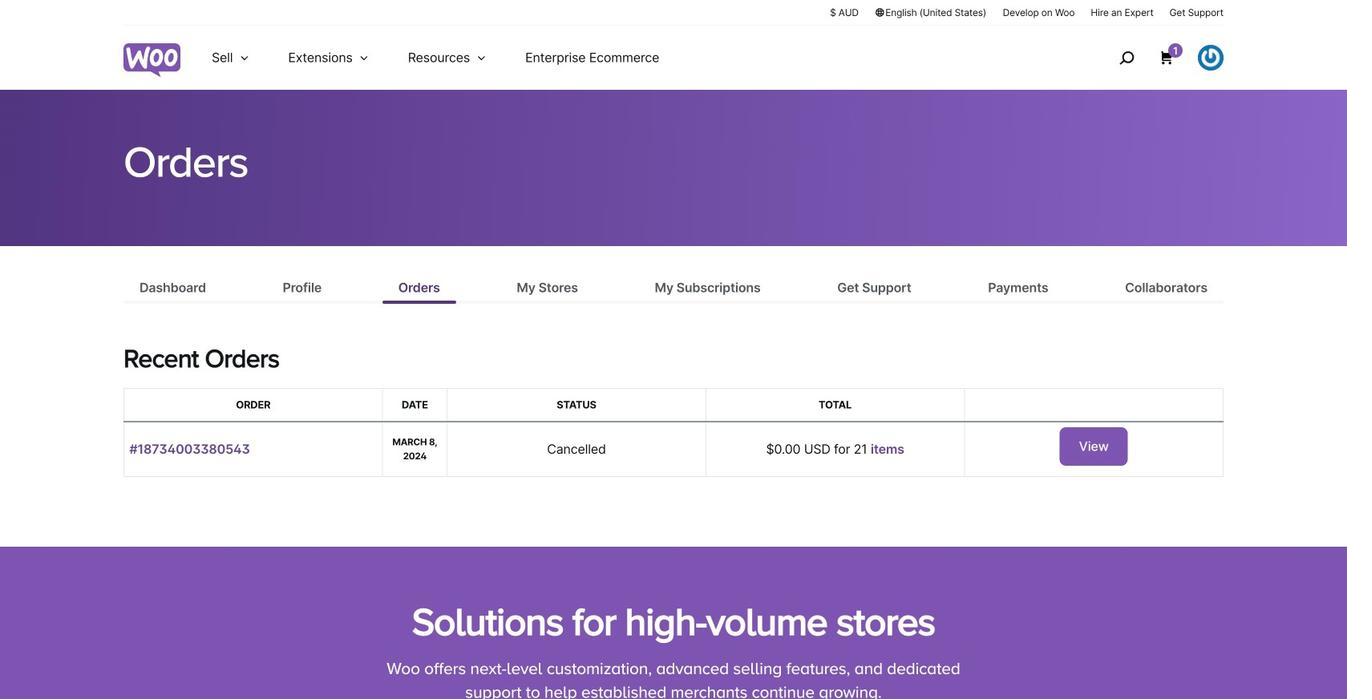 Task type: describe. For each thing, give the bounding box(es) containing it.
service navigation menu element
[[1085, 32, 1224, 84]]

open account menu image
[[1199, 45, 1224, 71]]



Task type: vqa. For each thing, say whether or not it's contained in the screenshot.
circle user "icon"
no



Task type: locate. For each thing, give the bounding box(es) containing it.
search image
[[1114, 45, 1140, 71]]



